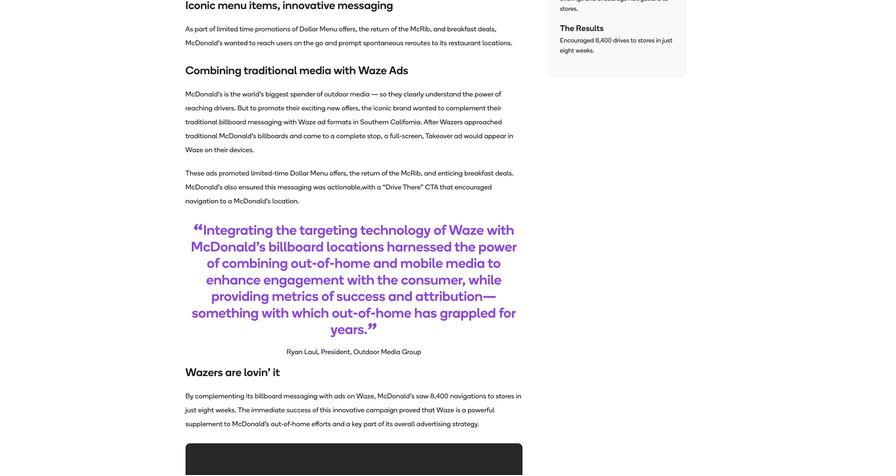 Task type: describe. For each thing, give the bounding box(es) containing it.
breakfast inside the as part of limited time promotions of dollar menu offers, the return of the mcrib, and breakfast deals, mcdonald's wanted to reach users on the go and prompt spontaneous reroutes to its restaurant locations.
[[447, 25, 477, 33]]

1 horizontal spatial their
[[286, 104, 300, 112]]

1 vertical spatial out-
[[332, 304, 358, 321]]

stop,
[[367, 132, 383, 140]]

locations.
[[483, 39, 513, 47]]

"drive
[[383, 183, 402, 191]]

this inside by complementing its billboard messaging with ads on waze, mcdonald's saw 8,400 navigations to stores in just eight weeks. the immediate success of this innovative campaign proved that waze is a powerful supplement to mcdonald's out-of-home efforts and a key part of its overall advertising strategy.
[[320, 406, 331, 414]]

as part of limited time promotions of dollar menu offers, the return of the mcrib, and breakfast deals, mcdonald's wanted to reach users on the go and prompt spontaneous reroutes to its restaurant locations.
[[186, 25, 513, 47]]

key
[[352, 420, 362, 428]]

2 vertical spatial traditional
[[186, 132, 218, 140]]

breakfast inside the these ads promoted limited-time dollar menu offers, the return of the mcrib, and enticing breakfast deals. mcdonald's also ensured this messaging was actionable,with a "drive there" cta that encouraged navigation to a mcdonald's location.
[[465, 169, 494, 177]]

promoted
[[219, 169, 249, 177]]

these ads promoted limited-time dollar menu offers, the return of the mcrib, and enticing breakfast deals. mcdonald's also ensured this messaging was actionable,with a "drive there" cta that encouraged navigation to a mcdonald's location.
[[186, 169, 514, 205]]

users
[[276, 39, 293, 47]]

wanted inside 'mcdonald's is the world's biggest spender of outdoor media — so they clearly understand the power of reaching drivers. but to promote their exciting new offers, the iconic brand wanted to complement their traditional billboard messaging with waze ad formats in southern california. after wazers approached traditional mcdonald's billboards and came to a complete stop, a full-screen, takeover ad would appear in waze on their devices.'
[[413, 104, 437, 112]]

of- inside by complementing its billboard messaging with ads on waze, mcdonald's saw 8,400 navigations to stores in just eight weeks. the immediate success of this innovative campaign proved that waze is a powerful supplement to mcdonald's out-of-home efforts and a key part of its overall advertising strategy.
[[284, 420, 292, 428]]

clearly
[[404, 90, 424, 98]]

mcdonald's is the world's biggest spender of outdoor media — so they clearly understand the power of reaching drivers. but to promote their exciting new offers, the iconic brand wanted to complement their traditional billboard messaging with waze ad formats in southern california. after wazers approached traditional mcdonald's billboards and came to a complete stop, a full-screen, takeover ad would appear in waze on their devices.
[[186, 90, 514, 154]]

navigation
[[186, 197, 219, 205]]

enhance
[[206, 271, 261, 288]]

by complementing its billboard messaging with ads on waze, mcdonald's saw 8,400 navigations to stores in just eight weeks. the immediate success of this innovative campaign proved that waze is a powerful supplement to mcdonald's out-of-home efforts and a key part of its overall advertising strategy.
[[186, 392, 522, 428]]

on inside by complementing its billboard messaging with ads on waze, mcdonald's saw 8,400 navigations to stores in just eight weeks. the immediate success of this innovative campaign proved that waze is a powerful supplement to mcdonald's out-of-home efforts and a key part of its overall advertising strategy.
[[347, 392, 355, 400]]

0 vertical spatial ad
[[318, 118, 326, 126]]

innovative
[[333, 406, 365, 414]]

go
[[316, 39, 324, 47]]

after
[[424, 118, 439, 126]]

attribution—
[[416, 288, 497, 304]]

overall
[[395, 420, 415, 428]]

waze inside by complementing its billboard messaging with ads on waze, mcdonald's saw 8,400 navigations to stores in just eight weeks. the immediate success of this innovative campaign proved that waze is a powerful supplement to mcdonald's out-of-home efforts and a key part of its overall advertising strategy.
[[437, 406, 454, 414]]

the results
[[560, 23, 604, 33]]

came
[[304, 132, 321, 140]]

part inside by complementing its billboard messaging with ads on waze, mcdonald's saw 8,400 navigations to stores in just eight weeks. the immediate success of this innovative campaign proved that waze is a powerful supplement to mcdonald's out-of-home efforts and a key part of its overall advertising strategy.
[[364, 420, 377, 428]]

1 vertical spatial traditional
[[186, 118, 218, 126]]

full-
[[390, 132, 402, 140]]

spontaneous
[[363, 39, 404, 47]]

it
[[273, 366, 280, 379]]

weeks. inside by complementing its billboard messaging with ads on waze, mcdonald's saw 8,400 navigations to stores in just eight weeks. the immediate success of this innovative campaign proved that waze is a powerful supplement to mcdonald's out-of-home efforts and a key part of its overall advertising strategy.
[[216, 406, 237, 414]]

1 horizontal spatial the
[[560, 23, 575, 33]]

complete
[[336, 132, 366, 140]]

outdoor
[[354, 348, 380, 356]]

supplement
[[186, 420, 223, 428]]

mobile
[[401, 255, 443, 271]]

limited-
[[251, 169, 275, 177]]

was
[[313, 183, 326, 191]]

for
[[499, 304, 516, 321]]

that inside by complementing its billboard messaging with ads on waze, mcdonald's saw 8,400 navigations to stores in just eight weeks. the immediate success of this innovative campaign proved that waze is a powerful supplement to mcdonald's out-of-home efforts and a key part of its overall advertising strategy.
[[422, 406, 435, 414]]

years.
[[331, 321, 368, 338]]

would
[[464, 132, 483, 140]]

complement
[[446, 104, 486, 112]]

combining
[[222, 255, 288, 271]]

ryan laul, president, outdoor media group
[[287, 348, 422, 356]]

on inside 'mcdonald's is the world's biggest spender of outdoor media — so they clearly understand the power of reaching drivers. but to promote their exciting new offers, the iconic brand wanted to complement their traditional billboard messaging with waze ad formats in southern california. after wazers approached traditional mcdonald's billboards and came to a complete stop, a full-screen, takeover ad would appear in waze on their devices.'
[[205, 146, 213, 154]]

combining
[[186, 64, 242, 77]]

return inside the these ads promoted limited-time dollar menu offers, the return of the mcrib, and enticing breakfast deals. mcdonald's also ensured this messaging was actionable,with a "drive there" cta that encouraged navigation to a mcdonald's location.
[[362, 169, 380, 177]]

so
[[380, 90, 387, 98]]

drives
[[614, 37, 630, 44]]

2 horizontal spatial of-
[[358, 304, 376, 321]]

navigations
[[450, 392, 487, 400]]

drivers.
[[214, 104, 236, 112]]

return inside the as part of limited time promotions of dollar menu offers, the return of the mcrib, and breakfast deals, mcdonald's wanted to reach users on the go and prompt spontaneous reroutes to its restaurant locations.
[[371, 25, 390, 33]]

metrics
[[272, 288, 319, 304]]

success inside integrating the targeting technology of waze with mcdonald's billboard locations harnessed the power of combining out-of-home and mobile media to enhance engagement with the consumer, while providing metrics of success and attribution— something with which out-of-home has grappled for years.
[[337, 288, 386, 304]]

california.
[[391, 118, 423, 126]]

technology
[[361, 222, 431, 238]]

world's
[[242, 90, 264, 98]]

messaging inside 'mcdonald's is the world's biggest spender of outdoor media — so they clearly understand the power of reaching drivers. but to promote their exciting new offers, the iconic brand wanted to complement their traditional billboard messaging with waze ad formats in southern california. after wazers approached traditional mcdonald's billboards and came to a complete stop, a full-screen, takeover ad would appear in waze on their devices.'
[[248, 118, 282, 126]]

efforts
[[312, 420, 331, 428]]

time for limited-
[[275, 169, 289, 177]]

southern
[[360, 118, 389, 126]]

just inside encouraged 8,400 drives to stores in just eight weeks.
[[663, 37, 673, 44]]

0 horizontal spatial their
[[214, 146, 228, 154]]

a up strategy.
[[462, 406, 466, 414]]

these
[[186, 169, 204, 177]]

but
[[238, 104, 249, 112]]

while
[[469, 271, 502, 288]]

0 vertical spatial of-
[[317, 255, 335, 271]]

to inside encouraged 8,400 drives to stores in just eight weeks.
[[631, 37, 637, 44]]

part inside the as part of limited time promotions of dollar menu offers, the return of the mcrib, and breakfast deals, mcdonald's wanted to reach users on the go and prompt spontaneous reroutes to its restaurant locations.
[[195, 25, 208, 33]]

complementing
[[195, 392, 245, 400]]

0 horizontal spatial wazers
[[186, 366, 223, 379]]

stores inside encouraged 8,400 drives to stores in just eight weeks.
[[638, 37, 655, 44]]

something
[[192, 304, 259, 321]]

biggest
[[266, 90, 289, 98]]

harnessed
[[387, 238, 452, 255]]

mcrib, inside the as part of limited time promotions of dollar menu offers, the return of the mcrib, and breakfast deals, mcdonald's wanted to reach users on the go and prompt spontaneous reroutes to its restaurant locations.
[[410, 25, 432, 33]]

and inside by complementing its billboard messaging with ads on waze, mcdonald's saw 8,400 navigations to stores in just eight weeks. the immediate success of this innovative campaign proved that waze is a powerful supplement to mcdonald's out-of-home efforts and a key part of its overall advertising strategy.
[[333, 420, 345, 428]]

a left the key
[[346, 420, 350, 428]]

messaging inside the these ads promoted limited-time dollar menu offers, the return of the mcrib, and enticing breakfast deals. mcdonald's also ensured this messaging was actionable,with a "drive there" cta that encouraged navigation to a mcdonald's location.
[[278, 183, 312, 191]]

consumer,
[[401, 271, 466, 288]]

strategy.
[[453, 420, 480, 428]]

of inside the these ads promoted limited-time dollar menu offers, the return of the mcrib, and enticing breakfast deals. mcdonald's also ensured this messaging was actionable,with a "drive there" cta that encouraged navigation to a mcdonald's location.
[[382, 169, 388, 177]]

ads
[[389, 64, 409, 77]]

deals,
[[478, 25, 497, 33]]

0 horizontal spatial its
[[246, 392, 253, 400]]

mcdonald's up devices.
[[219, 132, 256, 140]]

1 horizontal spatial ad
[[454, 132, 463, 140]]

messaging inside by complementing its billboard messaging with ads on waze, mcdonald's saw 8,400 navigations to stores in just eight weeks. the immediate success of this innovative campaign proved that waze is a powerful supplement to mcdonald's out-of-home efforts and a key part of its overall advertising strategy.
[[284, 392, 318, 400]]

waze inside integrating the targeting technology of waze with mcdonald's billboard locations harnessed the power of combining out-of-home and mobile media to enhance engagement with the consumer, while providing metrics of success and attribution— something with which out-of-home has grappled for years.
[[449, 222, 484, 238]]

is inside by complementing its billboard messaging with ads on waze, mcdonald's saw 8,400 navigations to stores in just eight weeks. the immediate success of this innovative campaign proved that waze is a powerful supplement to mcdonald's out-of-home efforts and a key part of its overall advertising strategy.
[[456, 406, 461, 414]]

approached
[[465, 118, 502, 126]]

spender
[[290, 90, 315, 98]]

billboard inside by complementing its billboard messaging with ads on waze, mcdonald's saw 8,400 navigations to stores in just eight weeks. the immediate success of this innovative campaign proved that waze is a powerful supplement to mcdonald's out-of-home efforts and a key part of its overall advertising strategy.
[[255, 392, 282, 400]]

there"
[[403, 183, 424, 191]]

formats
[[327, 118, 352, 126]]

group
[[402, 348, 422, 356]]

appear
[[485, 132, 507, 140]]

promotions
[[255, 25, 291, 33]]

restaurant
[[449, 39, 481, 47]]

on inside the as part of limited time promotions of dollar menu offers, the return of the mcrib, and breakfast deals, mcdonald's wanted to reach users on the go and prompt spontaneous reroutes to its restaurant locations.
[[294, 39, 302, 47]]

1 vertical spatial home
[[376, 304, 412, 321]]

powerful
[[468, 406, 495, 414]]

ensured
[[239, 183, 264, 191]]

advertising
[[417, 420, 451, 428]]

ads inside the these ads promoted limited-time dollar menu offers, the return of the mcrib, and enticing breakfast deals. mcdonald's also ensured this messaging was actionable,with a "drive there" cta that encouraged navigation to a mcdonald's location.
[[206, 169, 217, 177]]

integrating the targeting technology of waze with mcdonald's billboard locations harnessed the power of combining out-of-home and mobile media to enhance engagement with the consumer, while providing metrics of success and attribution— something with which out-of-home has grappled for years.
[[191, 222, 517, 338]]

and inside 'mcdonald's is the world's biggest spender of outdoor media — so they clearly understand the power of reaching drivers. but to promote their exciting new offers, the iconic brand wanted to complement their traditional billboard messaging with waze ad formats in southern california. after wazers approached traditional mcdonald's billboards and came to a complete stop, a full-screen, takeover ad would appear in waze on their devices.'
[[290, 132, 302, 140]]

encouraged 8,400 drives to stores in just eight weeks.
[[560, 37, 673, 54]]

0 vertical spatial media
[[300, 64, 332, 77]]

they
[[389, 90, 402, 98]]

to inside integrating the targeting technology of waze with mcdonald's billboard locations harnessed the power of combining out-of-home and mobile media to enhance engagement with the consumer, while providing metrics of success and attribution— something with which out-of-home has grappled for years.
[[488, 255, 501, 271]]

laul,
[[304, 348, 320, 356]]

cta
[[425, 183, 439, 191]]

0 vertical spatial out-
[[291, 255, 317, 271]]

wazers inside 'mcdonald's is the world's biggest spender of outdoor media — so they clearly understand the power of reaching drivers. but to promote their exciting new offers, the iconic brand wanted to complement their traditional billboard messaging with waze ad formats in southern california. after wazers approached traditional mcdonald's billboards and came to a complete stop, a full-screen, takeover ad would appear in waze on their devices.'
[[440, 118, 463, 126]]



Task type: vqa. For each thing, say whether or not it's contained in the screenshot.
is in By complementing its billboard messaging with ads on Waze, McDonald's saw 8,400 navigations to stores in just eight weeks. The immediate success of this innovative campaign proved that Waze is a powerful supplement to McDonald's out-of-home efforts and a key part of its overall advertising strategy.
yes



Task type: locate. For each thing, give the bounding box(es) containing it.
0 vertical spatial success
[[337, 288, 386, 304]]

mcdonald's up reaching
[[186, 90, 223, 98]]

in inside encouraged 8,400 drives to stores in just eight weeks.
[[657, 37, 661, 44]]

billboard up immediate in the left of the page
[[255, 392, 282, 400]]

that down enticing
[[440, 183, 453, 191]]

wanted up after
[[413, 104, 437, 112]]

1 vertical spatial 8,400
[[431, 392, 449, 400]]

dollar
[[300, 25, 318, 33], [290, 169, 309, 177]]

1 horizontal spatial time
[[275, 169, 289, 177]]

ads inside by complementing its billboard messaging with ads on waze, mcdonald's saw 8,400 navigations to stores in just eight weeks. the immediate success of this innovative campaign proved that waze is a powerful supplement to mcdonald's out-of-home efforts and a key part of its overall advertising strategy.
[[334, 392, 346, 400]]

1 horizontal spatial its
[[386, 420, 393, 428]]

1 horizontal spatial on
[[294, 39, 302, 47]]

out- down immediate in the left of the page
[[271, 420, 284, 428]]

0 horizontal spatial success
[[287, 406, 311, 414]]

1 horizontal spatial is
[[456, 406, 461, 414]]

1 vertical spatial breakfast
[[465, 169, 494, 177]]

offers, right "new" in the top of the page
[[342, 104, 360, 112]]

1 vertical spatial is
[[456, 406, 461, 414]]

their
[[286, 104, 300, 112], [488, 104, 501, 112], [214, 146, 228, 154]]

mcrib, inside the these ads promoted limited-time dollar menu offers, the return of the mcrib, and enticing breakfast deals. mcdonald's also ensured this messaging was actionable,with a "drive there" cta that encouraged navigation to a mcdonald's location.
[[401, 169, 423, 177]]

weeks. inside encouraged 8,400 drives to stores in just eight weeks.
[[576, 47, 595, 54]]

0 vertical spatial billboard
[[219, 118, 246, 126]]

president,
[[321, 348, 352, 356]]

and
[[434, 25, 446, 33], [325, 39, 337, 47], [290, 132, 302, 140], [424, 169, 437, 177], [374, 255, 398, 271], [389, 288, 413, 304], [333, 420, 345, 428]]

0 vertical spatial the
[[560, 23, 575, 33]]

is up strategy.
[[456, 406, 461, 414]]

1 vertical spatial wanted
[[413, 104, 437, 112]]

8,400 right saw
[[431, 392, 449, 400]]

8,400 inside encouraged 8,400 drives to stores in just eight weeks.
[[596, 37, 612, 44]]

with
[[334, 64, 356, 77], [284, 118, 297, 126], [487, 222, 515, 238], [347, 271, 375, 288], [262, 304, 289, 321], [319, 392, 333, 400]]

on right users
[[294, 39, 302, 47]]

1 horizontal spatial of-
[[317, 255, 335, 271]]

out- up metrics at the bottom left
[[291, 255, 317, 271]]

takeover
[[426, 132, 453, 140]]

1 horizontal spatial wanted
[[413, 104, 437, 112]]

that inside the these ads promoted limited-time dollar menu offers, the return of the mcrib, and enticing breakfast deals. mcdonald's also ensured this messaging was actionable,with a "drive there" cta that encouraged navigation to a mcdonald's location.
[[440, 183, 453, 191]]

0 vertical spatial breakfast
[[447, 25, 477, 33]]

limited
[[217, 25, 238, 33]]

is inside 'mcdonald's is the world's biggest spender of outdoor media — so they clearly understand the power of reaching drivers. but to promote their exciting new offers, the iconic brand wanted to complement their traditional billboard messaging with waze ad formats in southern california. after wazers approached traditional mcdonald's billboards and came to a complete stop, a full-screen, takeover ad would appear in waze on their devices.'
[[224, 90, 229, 98]]

understand
[[426, 90, 462, 98]]

return up spontaneous
[[371, 25, 390, 33]]

0 vertical spatial 8,400
[[596, 37, 612, 44]]

0 horizontal spatial that
[[422, 406, 435, 414]]

1 horizontal spatial eight
[[560, 47, 575, 54]]

0 horizontal spatial media
[[300, 64, 332, 77]]

this up efforts
[[320, 406, 331, 414]]

1 vertical spatial its
[[246, 392, 253, 400]]

their up approached
[[488, 104, 501, 112]]

0 vertical spatial mcrib,
[[410, 25, 432, 33]]

has
[[415, 304, 437, 321]]

grappled
[[440, 304, 496, 321]]

their down the spender in the top of the page
[[286, 104, 300, 112]]

mcdonald's
[[186, 90, 223, 98], [219, 132, 256, 140], [186, 183, 223, 191], [234, 197, 271, 205], [191, 238, 266, 255], [378, 392, 415, 400], [232, 420, 269, 428]]

immediate
[[252, 406, 285, 414]]

the up encouraged
[[560, 23, 575, 33]]

0 vertical spatial that
[[440, 183, 453, 191]]

2 vertical spatial billboard
[[255, 392, 282, 400]]

mcdonald's up navigation
[[186, 183, 223, 191]]

0 horizontal spatial ad
[[318, 118, 326, 126]]

1 vertical spatial that
[[422, 406, 435, 414]]

new
[[327, 104, 340, 112]]

its left restaurant
[[440, 39, 447, 47]]

1 vertical spatial weeks.
[[216, 406, 237, 414]]

0 horizontal spatial home
[[292, 420, 310, 428]]

0 vertical spatial power
[[475, 90, 494, 98]]

a left full-
[[384, 132, 388, 140]]

mcdonald's down immediate in the left of the page
[[232, 420, 269, 428]]

0 vertical spatial return
[[371, 25, 390, 33]]

encouraged
[[560, 37, 594, 44]]

iconic
[[374, 104, 392, 112]]

billboard
[[219, 118, 246, 126], [269, 238, 324, 255], [255, 392, 282, 400]]

mcdonald's up enhance
[[191, 238, 266, 255]]

ads right the these
[[206, 169, 217, 177]]

time right limited
[[240, 25, 254, 33]]

out-
[[291, 255, 317, 271], [332, 304, 358, 321], [271, 420, 284, 428]]

0 vertical spatial wazers
[[440, 118, 463, 126]]

0 vertical spatial messaging
[[248, 118, 282, 126]]

1 vertical spatial part
[[364, 420, 377, 428]]

and inside the these ads promoted limited-time dollar menu offers, the return of the mcrib, and enticing breakfast deals. mcdonald's also ensured this messaging was actionable,with a "drive there" cta that encouraged navigation to a mcdonald's location.
[[424, 169, 437, 177]]

that up advertising
[[422, 406, 435, 414]]

a left "drive
[[377, 183, 381, 191]]

0 vertical spatial stores
[[638, 37, 655, 44]]

eight inside by complementing its billboard messaging with ads on waze, mcdonald's saw 8,400 navigations to stores in just eight weeks. the immediate success of this innovative campaign proved that waze is a powerful supplement to mcdonald's out-of-home efforts and a key part of its overall advertising strategy.
[[198, 406, 214, 414]]

1 vertical spatial dollar
[[290, 169, 309, 177]]

return
[[371, 25, 390, 33], [362, 169, 380, 177]]

dollar inside the these ads promoted limited-time dollar menu offers, the return of the mcrib, and enticing breakfast deals. mcdonald's also ensured this messaging was actionable,with a "drive there" cta that encouraged navigation to a mcdonald's location.
[[290, 169, 309, 177]]

in inside by complementing its billboard messaging with ads on waze, mcdonald's saw 8,400 navigations to stores in just eight weeks. the immediate success of this innovative campaign proved that waze is a powerful supplement to mcdonald's out-of-home efforts and a key part of its overall advertising strategy.
[[516, 392, 522, 400]]

results
[[576, 23, 604, 33]]

menu up the was
[[310, 169, 328, 177]]

time inside the these ads promoted limited-time dollar menu offers, the return of the mcrib, and enticing breakfast deals. mcdonald's also ensured this messaging was actionable,with a "drive there" cta that encouraged navigation to a mcdonald's location.
[[275, 169, 289, 177]]

media up attribution—
[[446, 255, 485, 271]]

8,400 left "drives"
[[596, 37, 612, 44]]

0 vertical spatial offers,
[[339, 25, 358, 33]]

0 vertical spatial ads
[[206, 169, 217, 177]]

0 horizontal spatial the
[[238, 406, 250, 414]]

0 vertical spatial just
[[663, 37, 673, 44]]

exciting
[[302, 104, 326, 112]]

menu inside the as part of limited time promotions of dollar menu offers, the return of the mcrib, and breakfast deals, mcdonald's wanted to reach users on the go and prompt spontaneous reroutes to its restaurant locations.
[[320, 25, 338, 33]]

media left '—'
[[350, 90, 370, 98]]

wanted down limited
[[224, 39, 248, 47]]

traditional
[[244, 64, 297, 77], [186, 118, 218, 126], [186, 132, 218, 140]]

0 vertical spatial weeks.
[[576, 47, 595, 54]]

0 vertical spatial its
[[440, 39, 447, 47]]

ad down the exciting
[[318, 118, 326, 126]]

1 vertical spatial return
[[362, 169, 380, 177]]

to
[[631, 37, 637, 44], [249, 39, 256, 47], [432, 39, 438, 47], [250, 104, 257, 112], [438, 104, 445, 112], [323, 132, 329, 140], [220, 197, 227, 205], [488, 255, 501, 271], [488, 392, 495, 400], [224, 420, 231, 428]]

0 horizontal spatial just
[[186, 406, 197, 414]]

integrating
[[203, 222, 273, 238]]

0 horizontal spatial stores
[[496, 392, 515, 400]]

0 vertical spatial traditional
[[244, 64, 297, 77]]

eight up the "supplement"
[[198, 406, 214, 414]]

this down limited-
[[265, 183, 276, 191]]

enticing
[[438, 169, 463, 177]]

0 horizontal spatial is
[[224, 90, 229, 98]]

2 vertical spatial out-
[[271, 420, 284, 428]]

success inside by complementing its billboard messaging with ads on waze, mcdonald's saw 8,400 navigations to stores in just eight weeks. the immediate success of this innovative campaign proved that waze is a powerful supplement to mcdonald's out-of-home efforts and a key part of its overall advertising strategy.
[[287, 406, 311, 414]]

prompt
[[339, 39, 362, 47]]

wazers
[[440, 118, 463, 126], [186, 366, 223, 379]]

of-
[[317, 255, 335, 271], [358, 304, 376, 321], [284, 420, 292, 428]]

1 horizontal spatial success
[[337, 288, 386, 304]]

that
[[440, 183, 453, 191], [422, 406, 435, 414]]

power inside integrating the targeting technology of waze with mcdonald's billboard locations harnessed the power of combining out-of-home and mobile media to enhance engagement with the consumer, while providing metrics of success and attribution— something with which out-of-home has grappled for years.
[[479, 238, 517, 255]]

messaging down 'promote'
[[248, 118, 282, 126]]

the left immediate in the left of the page
[[238, 406, 250, 414]]

reach
[[257, 39, 275, 47]]

0 vertical spatial dollar
[[300, 25, 318, 33]]

out- inside by complementing its billboard messaging with ads on waze, mcdonald's saw 8,400 navigations to stores in just eight weeks. the immediate success of this innovative campaign proved that waze is a powerful supplement to mcdonald's out-of-home efforts and a key part of its overall advertising strategy.
[[271, 420, 284, 428]]

also
[[224, 183, 237, 191]]

1 horizontal spatial part
[[364, 420, 377, 428]]

waze
[[359, 64, 387, 77], [298, 118, 316, 126], [186, 146, 203, 154], [449, 222, 484, 238], [437, 406, 454, 414]]

with inside 'mcdonald's is the world's biggest spender of outdoor media — so they clearly understand the power of reaching drivers. but to promote their exciting new offers, the iconic brand wanted to complement their traditional billboard messaging with waze ad formats in southern california. after wazers approached traditional mcdonald's billboards and came to a complete stop, a full-screen, takeover ad would appear in waze on their devices.'
[[284, 118, 297, 126]]

0 vertical spatial this
[[265, 183, 276, 191]]

this inside the these ads promoted limited-time dollar menu offers, the return of the mcrib, and enticing breakfast deals. mcdonald's also ensured this messaging was actionable,with a "drive there" cta that encouraged navigation to a mcdonald's location.
[[265, 183, 276, 191]]

combining traditional media with waze ads
[[186, 64, 409, 77]]

1 vertical spatial menu
[[310, 169, 328, 177]]

waze,
[[357, 392, 376, 400]]

its up immediate in the left of the page
[[246, 392, 253, 400]]

media inside integrating the targeting technology of waze with mcdonald's billboard locations harnessed the power of combining out-of-home and mobile media to enhance engagement with the consumer, while providing metrics of success and attribution— something with which out-of-home has grappled for years.
[[446, 255, 485, 271]]

its
[[440, 39, 447, 47], [246, 392, 253, 400], [386, 420, 393, 428]]

by
[[186, 392, 194, 400]]

offers, up actionable,with
[[330, 169, 348, 177]]

return up actionable,with
[[362, 169, 380, 177]]

1 vertical spatial ads
[[334, 392, 346, 400]]

offers, inside the these ads promoted limited-time dollar menu offers, the return of the mcrib, and enticing breakfast deals. mcdonald's also ensured this messaging was actionable,with a "drive there" cta that encouraged navigation to a mcdonald's location.
[[330, 169, 348, 177]]

messaging up location.
[[278, 183, 312, 191]]

2 vertical spatial its
[[386, 420, 393, 428]]

time for limited
[[240, 25, 254, 33]]

encouraged
[[455, 183, 492, 191]]

power inside 'mcdonald's is the world's biggest spender of outdoor media — so they clearly understand the power of reaching drivers. but to promote their exciting new offers, the iconic brand wanted to complement their traditional billboard messaging with waze ad formats in southern california. after wazers approached traditional mcdonald's billboards and came to a complete stop, a full-screen, takeover ad would appear in waze on their devices.'
[[475, 90, 494, 98]]

0 horizontal spatial wanted
[[224, 39, 248, 47]]

0 horizontal spatial ads
[[206, 169, 217, 177]]

its inside the as part of limited time promotions of dollar menu offers, the return of the mcrib, and breakfast deals, mcdonald's wanted to reach users on the go and prompt spontaneous reroutes to its restaurant locations.
[[440, 39, 447, 47]]

is up 'drivers.'
[[224, 90, 229, 98]]

to inside the these ads promoted limited-time dollar menu offers, the return of the mcrib, and enticing breakfast deals. mcdonald's also ensured this messaging was actionable,with a "drive there" cta that encouraged navigation to a mcdonald's location.
[[220, 197, 227, 205]]

proved
[[399, 406, 421, 414]]

mcdonald's up proved
[[378, 392, 415, 400]]

2 vertical spatial home
[[292, 420, 310, 428]]

are
[[225, 366, 242, 379]]

0 vertical spatial wanted
[[224, 39, 248, 47]]

with inside by complementing its billboard messaging with ads on waze, mcdonald's saw 8,400 navigations to stores in just eight weeks. the immediate success of this innovative campaign proved that waze is a powerful supplement to mcdonald's out-of-home efforts and a key part of its overall advertising strategy.
[[319, 392, 333, 400]]

offers, inside 'mcdonald's is the world's biggest spender of outdoor media — so they clearly understand the power of reaching drivers. but to promote their exciting new offers, the iconic brand wanted to complement their traditional billboard messaging with waze ad formats in southern california. after wazers approached traditional mcdonald's billboards and came to a complete stop, a full-screen, takeover ad would appear in waze on their devices.'
[[342, 104, 360, 112]]

wazers up takeover
[[440, 118, 463, 126]]

0 vertical spatial home
[[335, 255, 371, 271]]

on
[[294, 39, 302, 47], [205, 146, 213, 154], [347, 392, 355, 400]]

in
[[657, 37, 661, 44], [353, 118, 359, 126], [508, 132, 514, 140], [516, 392, 522, 400]]

weeks.
[[576, 47, 595, 54], [216, 406, 237, 414]]

weeks. down encouraged
[[576, 47, 595, 54]]

eight down encouraged
[[560, 47, 575, 54]]

breakfast up encouraged
[[465, 169, 494, 177]]

eight inside encouraged 8,400 drives to stores in just eight weeks.
[[560, 47, 575, 54]]

media
[[300, 64, 332, 77], [350, 90, 370, 98], [446, 255, 485, 271]]

ad left 'would'
[[454, 132, 463, 140]]

offers, up prompt
[[339, 25, 358, 33]]

ryan
[[287, 348, 303, 356]]

media up the spender in the top of the page
[[300, 64, 332, 77]]

breakfast up restaurant
[[447, 25, 477, 33]]

wanted inside the as part of limited time promotions of dollar menu offers, the return of the mcrib, and breakfast deals, mcdonald's wanted to reach users on the go and prompt spontaneous reroutes to its restaurant locations.
[[224, 39, 248, 47]]

billboards
[[258, 132, 288, 140]]

0 horizontal spatial 8,400
[[431, 392, 449, 400]]

wanted
[[224, 39, 248, 47], [413, 104, 437, 112]]

messaging up efforts
[[284, 392, 318, 400]]

1 horizontal spatial 8,400
[[596, 37, 612, 44]]

1 vertical spatial messaging
[[278, 183, 312, 191]]

1 vertical spatial ad
[[454, 132, 463, 140]]

which
[[292, 304, 329, 321]]

is
[[224, 90, 229, 98], [456, 406, 461, 414]]

2 horizontal spatial out-
[[332, 304, 358, 321]]

0 vertical spatial is
[[224, 90, 229, 98]]

1 vertical spatial time
[[275, 169, 289, 177]]

billboard down 'drivers.'
[[219, 118, 246, 126]]

a down also
[[228, 197, 232, 205]]

0 horizontal spatial part
[[195, 25, 208, 33]]

part right the key
[[364, 420, 377, 428]]

stores inside by complementing its billboard messaging with ads on waze, mcdonald's saw 8,400 navigations to stores in just eight weeks. the immediate success of this innovative campaign proved that waze is a powerful supplement to mcdonald's out-of-home efforts and a key part of its overall advertising strategy.
[[496, 392, 515, 400]]

of
[[209, 25, 215, 33], [292, 25, 298, 33], [391, 25, 397, 33], [317, 90, 323, 98], [495, 90, 501, 98], [382, 169, 388, 177], [434, 222, 446, 238], [207, 255, 219, 271], [322, 288, 334, 304], [313, 406, 319, 414], [378, 420, 384, 428]]

1 vertical spatial billboard
[[269, 238, 324, 255]]

1 vertical spatial mcrib,
[[401, 169, 423, 177]]

media
[[381, 348, 401, 356]]

time up location.
[[275, 169, 289, 177]]

a down formats
[[331, 132, 335, 140]]

lovin'
[[244, 366, 271, 379]]

mcrib, up reroutes
[[410, 25, 432, 33]]

its left overall
[[386, 420, 393, 428]]

campaign
[[366, 406, 398, 414]]

0 horizontal spatial on
[[205, 146, 213, 154]]

menu inside the these ads promoted limited-time dollar menu offers, the return of the mcrib, and enticing breakfast deals. mcdonald's also ensured this messaging was actionable,with a "drive there" cta that encouraged navigation to a mcdonald's location.
[[310, 169, 328, 177]]

time inside the as part of limited time promotions of dollar menu offers, the return of the mcrib, and breakfast deals, mcdonald's wanted to reach users on the go and prompt spontaneous reroutes to its restaurant locations.
[[240, 25, 254, 33]]

1 horizontal spatial wazers
[[440, 118, 463, 126]]

media inside 'mcdonald's is the world's biggest spender of outdoor media — so they clearly understand the power of reaching drivers. but to promote their exciting new offers, the iconic brand wanted to complement their traditional billboard messaging with waze ad formats in southern california. after wazers approached traditional mcdonald's billboards and came to a complete stop, a full-screen, takeover ad would appear in waze on their devices.'
[[350, 90, 370, 98]]

1 horizontal spatial weeks.
[[576, 47, 595, 54]]

on up innovative
[[347, 392, 355, 400]]

providing
[[212, 288, 269, 304]]

dollar inside the as part of limited time promotions of dollar menu offers, the return of the mcrib, and breakfast deals, mcdonald's wanted to reach users on the go and prompt spontaneous reroutes to its restaurant locations.
[[300, 25, 318, 33]]

1 vertical spatial stores
[[496, 392, 515, 400]]

mcrib,
[[410, 25, 432, 33], [401, 169, 423, 177]]

their left devices.
[[214, 146, 228, 154]]

2 horizontal spatial home
[[376, 304, 412, 321]]

0 horizontal spatial weeks.
[[216, 406, 237, 414]]

offers, inside the as part of limited time promotions of dollar menu offers, the return of the mcrib, and breakfast deals, mcdonald's wanted to reach users on the go and prompt spontaneous reroutes to its restaurant locations.
[[339, 25, 358, 33]]

actionable,with
[[328, 183, 376, 191]]

1 horizontal spatial home
[[335, 255, 371, 271]]

location.
[[273, 197, 299, 205]]

deals.
[[496, 169, 514, 177]]

billboard up engagement
[[269, 238, 324, 255]]

this
[[265, 183, 276, 191], [320, 406, 331, 414]]

just inside by complementing its billboard messaging with ads on waze, mcdonald's saw 8,400 navigations to stores in just eight weeks. the immediate success of this innovative campaign proved that waze is a powerful supplement to mcdonald's out-of-home efforts and a key part of its overall advertising strategy.
[[186, 406, 197, 414]]

menu
[[320, 25, 338, 33], [310, 169, 328, 177]]

billboard inside 'mcdonald's is the world's biggest spender of outdoor media — so they clearly understand the power of reaching drivers. but to promote their exciting new offers, the iconic brand wanted to complement their traditional billboard messaging with waze ad formats in southern california. after wazers approached traditional mcdonald's billboards and came to a complete stop, a full-screen, takeover ad would appear in waze on their devices.'
[[219, 118, 246, 126]]

1 vertical spatial this
[[320, 406, 331, 414]]

1 horizontal spatial that
[[440, 183, 453, 191]]

engagement
[[264, 271, 344, 288]]

mcrib, up there"
[[401, 169, 423, 177]]

out- right which
[[332, 304, 358, 321]]

targeting
[[300, 222, 358, 238]]

2 vertical spatial on
[[347, 392, 355, 400]]

power
[[475, 90, 494, 98], [479, 238, 517, 255]]

0 horizontal spatial this
[[265, 183, 276, 191]]

ads up innovative
[[334, 392, 346, 400]]

0 vertical spatial time
[[240, 25, 254, 33]]

on left devices.
[[205, 146, 213, 154]]

saw
[[416, 392, 429, 400]]

the inside by complementing its billboard messaging with ads on waze, mcdonald's saw 8,400 navigations to stores in just eight weeks. the immediate success of this innovative campaign proved that waze is a powerful supplement to mcdonald's out-of-home efforts and a key part of its overall advertising strategy.
[[238, 406, 250, 414]]

1 horizontal spatial ads
[[334, 392, 346, 400]]

mcdonald's inside integrating the targeting technology of waze with mcdonald's billboard locations harnessed the power of combining out-of-home and mobile media to enhance engagement with the consumer, while providing metrics of success and attribution— something with which out-of-home has grappled for years.
[[191, 238, 266, 255]]

menu up the go
[[320, 25, 338, 33]]

1 horizontal spatial stores
[[638, 37, 655, 44]]

billboard inside integrating the targeting technology of waze with mcdonald's billboard locations harnessed the power of combining out-of-home and mobile media to enhance engagement with the consumer, while providing metrics of success and attribution— something with which out-of-home has grappled for years.
[[269, 238, 324, 255]]

2 horizontal spatial on
[[347, 392, 355, 400]]

1 vertical spatial offers,
[[342, 104, 360, 112]]

dollar up the go
[[300, 25, 318, 33]]

dollar up location.
[[290, 169, 309, 177]]

wazers up by
[[186, 366, 223, 379]]

home inside by complementing its billboard messaging with ads on waze, mcdonald's saw 8,400 navigations to stores in just eight weeks. the immediate success of this innovative campaign proved that waze is a powerful supplement to mcdonald's out-of-home efforts and a key part of its overall advertising strategy.
[[292, 420, 310, 428]]

locations
[[327, 238, 384, 255]]

part right as
[[195, 25, 208, 33]]

reroutes
[[405, 39, 431, 47]]

mcdonald's down ensured
[[234, 197, 271, 205]]

1 horizontal spatial out-
[[291, 255, 317, 271]]

2 horizontal spatial its
[[440, 39, 447, 47]]

screen,
[[402, 132, 424, 140]]

2 vertical spatial of-
[[284, 420, 292, 428]]

8,400 inside by complementing its billboard messaging with ads on waze, mcdonald's saw 8,400 navigations to stores in just eight weeks. the immediate success of this innovative campaign proved that waze is a powerful supplement to mcdonald's out-of-home efforts and a key part of its overall advertising strategy.
[[431, 392, 449, 400]]

—
[[371, 90, 378, 98]]

weeks. down complementing on the bottom left of page
[[216, 406, 237, 414]]

messaging
[[248, 118, 282, 126], [278, 183, 312, 191], [284, 392, 318, 400]]

brand
[[393, 104, 412, 112]]

2 horizontal spatial their
[[488, 104, 501, 112]]

offers,
[[339, 25, 358, 33], [342, 104, 360, 112], [330, 169, 348, 177]]

1 horizontal spatial media
[[350, 90, 370, 98]]



